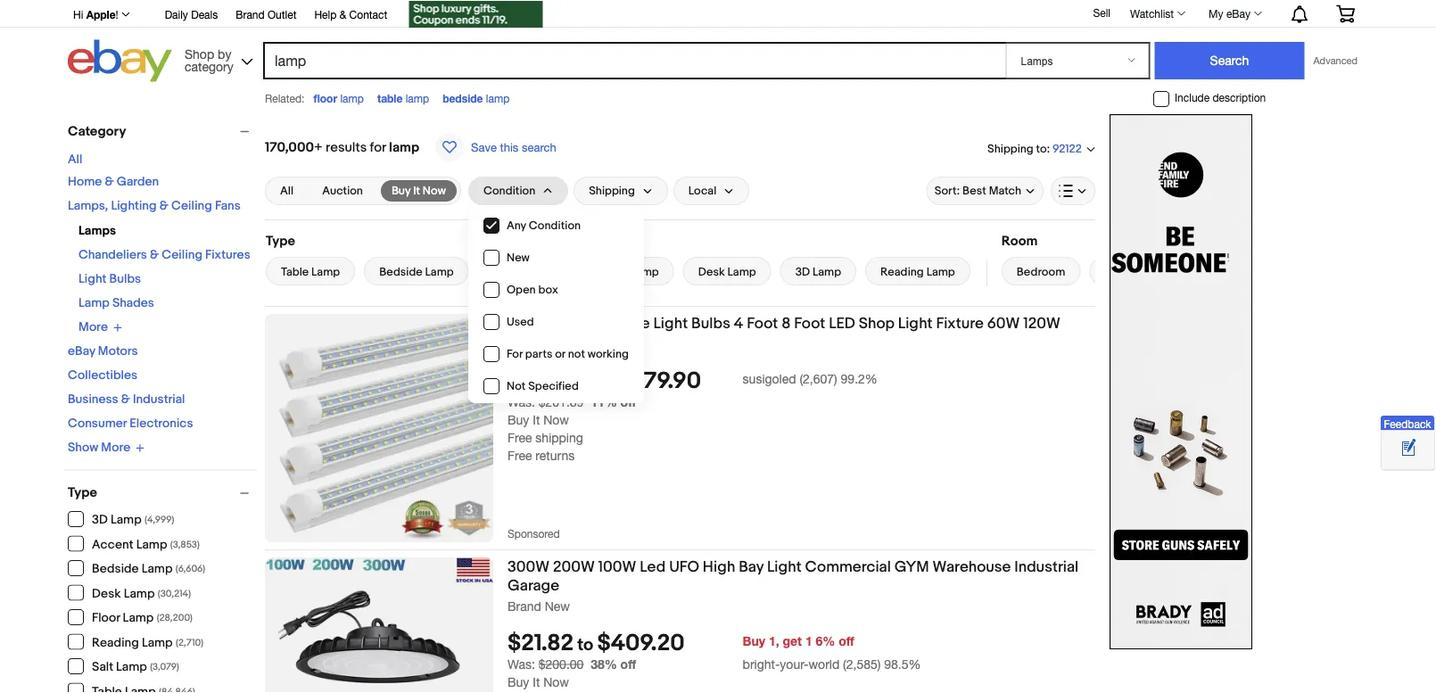 Task type: locate. For each thing, give the bounding box(es) containing it.
0 vertical spatial off
[[621, 395, 636, 409]]

1 horizontal spatial ebay
[[1227, 7, 1251, 20]]

lamp right table
[[406, 92, 429, 104]]

1 vertical spatial new
[[545, 336, 570, 351]]

it inside text box
[[413, 184, 420, 198]]

new inside 300w 200w 100w led ufo high bay light commercial gym warehouse industrial garage brand new
[[545, 599, 570, 614]]

lamp
[[340, 92, 364, 104], [406, 92, 429, 104], [486, 92, 510, 104], [389, 139, 420, 155]]

1 vertical spatial brand
[[508, 336, 542, 351]]

1 vertical spatial all
[[280, 184, 294, 198]]

1 horizontal spatial led
[[829, 314, 856, 333]]

0 vertical spatial all link
[[68, 152, 83, 167]]

off right 11%
[[621, 395, 636, 409]]

None submit
[[1155, 42, 1305, 79]]

floor lamp (28,200)
[[92, 611, 193, 626]]

t8 4ft 8ft led tube light bulbs 4 foot 8 foot led shop light fixture 60w 120w heading
[[508, 314, 1061, 333]]

show more button
[[68, 440, 145, 456]]

brand down garage
[[508, 599, 542, 614]]

3d for 3d lamp
[[796, 265, 810, 279]]

parts
[[525, 347, 553, 361]]

accent
[[590, 265, 628, 279], [92, 537, 133, 552]]

+
[[314, 139, 323, 155]]

1 horizontal spatial industrial
[[1015, 558, 1079, 577]]

1 vertical spatial all link
[[270, 180, 305, 202]]

bedside inside bedside lamp link
[[379, 265, 423, 279]]

floor for floor lamp
[[493, 265, 519, 279]]

& inside account navigation
[[340, 8, 346, 21]]

0 vertical spatial ebay
[[1227, 7, 1251, 20]]

1 vertical spatial bedside
[[92, 562, 139, 577]]

condition up any
[[484, 184, 536, 198]]

ceiling for fans
[[171, 199, 212, 214]]

3d up accent lamp (3,853)
[[92, 513, 108, 528]]

1 horizontal spatial bulbs
[[692, 314, 731, 333]]

my ebay
[[1209, 7, 1251, 20]]

lamp for accent lamp
[[631, 265, 659, 279]]

1 vertical spatial bulbs
[[692, 314, 731, 333]]

brand inside account navigation
[[236, 8, 265, 21]]

1 vertical spatial desk
[[92, 586, 121, 602]]

lamp up (3,079)
[[142, 635, 173, 651]]

0 horizontal spatial all
[[68, 152, 83, 167]]

hi apple !
[[73, 8, 118, 21]]

led right 8
[[829, 314, 856, 333]]

ebay inside my ebay link
[[1227, 7, 1251, 20]]

condition up new link
[[529, 219, 581, 233]]

0 horizontal spatial ebay
[[68, 344, 95, 359]]

(2,607)
[[800, 371, 838, 386]]

lamp up tube
[[631, 265, 659, 279]]

2 vertical spatial now
[[544, 675, 569, 690]]

apple
[[86, 8, 116, 21]]

buy down not
[[508, 412, 530, 427]]

1 foot from the left
[[747, 314, 778, 333]]

1 vertical spatial to
[[578, 635, 594, 656]]

lamp up t8 4ft 8ft led tube light bulbs 4 foot 8 foot led shop light fixture 60w 120w link
[[813, 265, 842, 279]]

1 led from the left
[[586, 314, 613, 333]]

collectibles link
[[68, 368, 138, 383]]

3d for 3d lamp (4,999)
[[92, 513, 108, 528]]

1 vertical spatial it
[[533, 412, 540, 427]]

0 horizontal spatial bedside
[[92, 562, 139, 577]]

1 vertical spatial was:
[[508, 657, 535, 672]]

0 vertical spatial ceiling
[[171, 199, 212, 214]]

results
[[326, 139, 367, 155]]

8ft
[[558, 314, 582, 333]]

bedside up desk lamp (30,214)
[[92, 562, 139, 577]]

it up shipping
[[533, 412, 540, 427]]

floor up open
[[493, 265, 519, 279]]

reading lamp link
[[866, 257, 971, 286]]

shop by category banner
[[63, 0, 1369, 87]]

shipping inside dropdown button
[[589, 184, 635, 198]]

300w 200w 100w led ufo high bay light commercial gym warehouse industrial garage heading
[[508, 558, 1079, 595]]

0 vertical spatial floor
[[493, 265, 519, 279]]

description
[[1213, 92, 1267, 104]]

1 horizontal spatial foot
[[794, 314, 826, 333]]

1 vertical spatial accent
[[92, 537, 133, 552]]

for
[[507, 347, 523, 361]]

1 horizontal spatial shipping
[[988, 142, 1034, 156]]

desk for desk lamp
[[698, 265, 725, 279]]

bulbs inside lamps chandeliers & ceiling fixtures light bulbs lamp shades
[[109, 272, 141, 287]]

led
[[586, 314, 613, 333], [829, 314, 856, 333]]

search
[[522, 140, 557, 154]]

account navigation
[[63, 0, 1369, 30]]

new link
[[469, 242, 643, 274]]

lamp down desk lamp (30,214)
[[123, 611, 154, 626]]

Buy It Now selected text field
[[392, 183, 446, 199]]

industrial inside ebay motors collectibles business & industrial consumer electronics
[[133, 392, 185, 407]]

all down 170,000
[[280, 184, 294, 198]]

0 horizontal spatial reading
[[92, 635, 139, 651]]

off inside susigoled (2,607) 99.2% was: $201.89 11% off buy it now free shipping free returns
[[621, 395, 636, 409]]

300w 200w 100w led ufo high bay light commercial gym warehouse industrial garage brand new
[[508, 558, 1079, 614]]

bulbs up shades
[[109, 272, 141, 287]]

free left shipping
[[508, 430, 532, 445]]

0 vertical spatial bedside
[[379, 265, 423, 279]]

save this search button
[[430, 132, 562, 162]]

3d
[[796, 265, 810, 279], [92, 513, 108, 528]]

shipping up any condition 'link'
[[589, 184, 635, 198]]

1 horizontal spatial all link
[[270, 180, 305, 202]]

bedside
[[379, 265, 423, 279], [92, 562, 139, 577]]

floor for floor lamp (28,200)
[[92, 611, 120, 626]]

0 vertical spatial all
[[68, 152, 83, 167]]

reading right 3d lamp
[[881, 265, 924, 279]]

more up ebay motors 'link'
[[79, 320, 108, 335]]

table lamp
[[377, 92, 429, 104]]

$200.00
[[539, 657, 584, 672]]

0 horizontal spatial shipping
[[589, 184, 635, 198]]

all link
[[68, 152, 83, 167], [270, 180, 305, 202]]

lamp right table
[[312, 265, 340, 279]]

lamps
[[79, 224, 116, 239]]

shop by category button
[[177, 40, 257, 78]]

was: down not
[[508, 395, 535, 409]]

3d lamp
[[796, 265, 842, 279]]

buy 1, get 1 6% off was: $200.00 38% off
[[508, 634, 855, 672]]

lamp down accent lamp (3,853)
[[142, 562, 173, 577]]

1 vertical spatial now
[[544, 412, 569, 427]]

deals
[[191, 8, 218, 21]]

buy right auction at the left top of page
[[392, 184, 411, 198]]

1 vertical spatial condition
[[529, 219, 581, 233]]

0 vertical spatial was:
[[508, 395, 535, 409]]

lamp up accent lamp (3,853)
[[111, 513, 142, 528]]

0 horizontal spatial accent
[[92, 537, 133, 552]]

38%
[[591, 657, 617, 672]]

ceiling for fixtures
[[162, 248, 203, 263]]

lamp up open box
[[522, 265, 550, 279]]

lamp for 3d lamp (4,999)
[[111, 513, 142, 528]]

1 vertical spatial shipping
[[589, 184, 635, 198]]

help & contact
[[315, 8, 388, 21]]

0 horizontal spatial 3d
[[92, 513, 108, 528]]

for parts or not working
[[507, 347, 629, 361]]

light inside lamps chandeliers & ceiling fixtures light bulbs lamp shades
[[79, 272, 107, 287]]

watchlist
[[1131, 7, 1175, 20]]

lamp left floor lamp
[[425, 265, 454, 279]]

desk up floor lamp (28,200)
[[92, 586, 121, 602]]

to up 38%
[[578, 635, 594, 656]]

bulbs inside t8 4ft 8ft led tube light bulbs 4 foot 8 foot led shop light fixture 60w 120w brand new
[[692, 314, 731, 333]]

lamp up bedside lamp (6,606)
[[136, 537, 167, 552]]

home
[[68, 174, 102, 190]]

room
[[1002, 233, 1038, 249]]

ebay inside ebay motors collectibles business & industrial consumer electronics
[[68, 344, 95, 359]]

table lamp link
[[266, 257, 355, 286]]

1 vertical spatial 3d
[[92, 513, 108, 528]]

92122
[[1053, 142, 1083, 156]]

0 vertical spatial to
[[1037, 142, 1047, 156]]

specified
[[528, 380, 579, 393]]

ceiling left fixtures
[[162, 248, 203, 263]]

300w
[[508, 558, 550, 577]]

main content containing $55.97
[[265, 114, 1185, 693]]

shop up 99.2%
[[859, 314, 895, 333]]

1 horizontal spatial accent
[[590, 265, 628, 279]]

bedroom
[[1017, 265, 1066, 279]]

1 vertical spatial ceiling
[[162, 248, 203, 263]]

off right 38%
[[621, 657, 636, 672]]

ceiling left fans
[[171, 199, 212, 214]]

1 horizontal spatial to
[[1037, 142, 1047, 156]]

1 horizontal spatial 3d
[[796, 265, 810, 279]]

or
[[555, 347, 566, 361]]

lamp up more button
[[79, 296, 110, 311]]

condition button
[[468, 177, 569, 205]]

buy inside bright-your-world (2,585) 98.5% buy it now
[[508, 675, 530, 690]]

advertisement region
[[1110, 114, 1253, 650]]

bedroom link
[[1002, 257, 1081, 286]]

not specified link
[[469, 370, 643, 402]]

not specified
[[507, 380, 579, 393]]

ebay motors collectibles business & industrial consumer electronics
[[68, 344, 193, 432]]

0 horizontal spatial to
[[578, 635, 594, 656]]

to for $21.82
[[578, 635, 594, 656]]

lamp for salt lamp (3,079)
[[116, 660, 147, 675]]

0 vertical spatial accent
[[590, 265, 628, 279]]

170,000
[[265, 139, 314, 155]]

buy down $21.82
[[508, 675, 530, 690]]

lamp right bedside
[[486, 92, 510, 104]]

home & garden link
[[68, 174, 159, 190]]

brand left 'outlet'
[[236, 8, 265, 21]]

1 vertical spatial type
[[68, 485, 97, 501]]

main content
[[265, 114, 1185, 693]]

to inside $21.82 to $409.20
[[578, 635, 594, 656]]

0 vertical spatial now
[[423, 184, 446, 198]]

(6,606)
[[176, 564, 205, 575]]

desk down local dropdown button in the top of the page
[[698, 265, 725, 279]]

auction link
[[312, 180, 374, 202]]

ebay down more button
[[68, 344, 95, 359]]

(3,853)
[[170, 539, 200, 551]]

was: inside buy 1, get 1 6% off was: $200.00 38% off
[[508, 657, 535, 672]]

lamp up fixture
[[927, 265, 956, 279]]

all
[[68, 152, 83, 167], [280, 184, 294, 198]]

accent up tube
[[590, 265, 628, 279]]

type up table
[[266, 233, 295, 249]]

more down consumer electronics link
[[101, 440, 131, 456]]

1 horizontal spatial bedside
[[379, 265, 423, 279]]

1 horizontal spatial desk
[[698, 265, 725, 279]]

lamp right salt
[[116, 660, 147, 675]]

open
[[507, 283, 536, 297]]

industrial up electronics on the left
[[133, 392, 185, 407]]

accent lamp link
[[574, 257, 674, 286]]

all up home
[[68, 152, 83, 167]]

shipping for shipping
[[589, 184, 635, 198]]

1 horizontal spatial shop
[[859, 314, 895, 333]]

1 vertical spatial free
[[508, 448, 532, 463]]

light down chandeliers
[[79, 272, 107, 287]]

foot right 8
[[794, 314, 826, 333]]

99.2%
[[841, 371, 878, 386]]

2 vertical spatial new
[[545, 599, 570, 614]]

buy inside text box
[[392, 184, 411, 198]]

bedside down "buy it now" text box
[[379, 265, 423, 279]]

0 vertical spatial brand
[[236, 8, 265, 21]]

1 vertical spatial industrial
[[1015, 558, 1079, 577]]

1 horizontal spatial reading
[[881, 265, 924, 279]]

light bulbs link
[[79, 272, 141, 287]]

0 vertical spatial free
[[508, 430, 532, 445]]

0 vertical spatial 3d
[[796, 265, 810, 279]]

lamp right floor
[[340, 92, 364, 104]]

0 vertical spatial it
[[413, 184, 420, 198]]

2 vertical spatial it
[[533, 675, 540, 690]]

brand inside 300w 200w 100w led ufo high bay light commercial gym warehouse industrial garage brand new
[[508, 599, 542, 614]]

ceiling inside lamps chandeliers & ceiling fixtures light bulbs lamp shades
[[162, 248, 203, 263]]

floor lamp
[[314, 92, 364, 104]]

desk for desk lamp (30,214)
[[92, 586, 121, 602]]

lamp inside lamps chandeliers & ceiling fixtures light bulbs lamp shades
[[79, 296, 110, 311]]

shop inside shop by category
[[185, 46, 214, 61]]

shop left by
[[185, 46, 214, 61]]

used
[[507, 315, 534, 329]]

60w
[[988, 314, 1020, 333]]

bedside for bedside lamp (6,606)
[[92, 562, 139, 577]]

2 led from the left
[[829, 314, 856, 333]]

1 horizontal spatial type
[[266, 233, 295, 249]]

industrial right warehouse
[[1015, 558, 1079, 577]]

tube
[[616, 314, 650, 333]]

sort:
[[935, 184, 960, 198]]

3d lamp (4,999)
[[92, 513, 174, 528]]

it down $200.00
[[533, 675, 540, 690]]

now inside susigoled (2,607) 99.2% was: $201.89 11% off buy it now free shipping free returns
[[544, 412, 569, 427]]

0 horizontal spatial type
[[68, 485, 97, 501]]

was:
[[508, 395, 535, 409], [508, 657, 535, 672]]

desk
[[698, 265, 725, 279], [92, 586, 121, 602]]

0 vertical spatial desk
[[698, 265, 725, 279]]

was: left $200.00
[[508, 657, 535, 672]]

shipping left :
[[988, 142, 1034, 156]]

0 horizontal spatial bulbs
[[109, 272, 141, 287]]

type button
[[68, 485, 257, 501]]

0 vertical spatial reading
[[881, 265, 924, 279]]

3d up t8 4ft 8ft led tube light bulbs 4 foot 8 foot led shop light fixture 60w 120w link
[[796, 265, 810, 279]]

2 vertical spatial brand
[[508, 599, 542, 614]]

to inside shipping to : 92122
[[1037, 142, 1047, 156]]

1 vertical spatial shop
[[859, 314, 895, 333]]

floor down desk lamp (30,214)
[[92, 611, 120, 626]]

170,000 + results for lamp
[[265, 139, 420, 155]]

free left returns
[[508, 448, 532, 463]]

chandeliers & ceiling fixtures link
[[79, 248, 251, 263]]

floor lamp
[[493, 265, 550, 279]]

0 horizontal spatial shop
[[185, 46, 214, 61]]

get the coupon image
[[409, 1, 543, 28]]

shipping for shipping to : 92122
[[988, 142, 1034, 156]]

lamp up "4"
[[728, 265, 757, 279]]

lamp for 3d lamp
[[813, 265, 842, 279]]

all link down 170,000
[[270, 180, 305, 202]]

shades
[[112, 296, 154, 311]]

1 horizontal spatial floor
[[493, 265, 519, 279]]

1 horizontal spatial all
[[280, 184, 294, 198]]

0 vertical spatial type
[[266, 233, 295, 249]]

to for shipping to
[[1037, 142, 1047, 156]]

led
[[640, 558, 666, 577]]

buy left 1,
[[743, 634, 766, 649]]

new
[[507, 251, 530, 265], [545, 336, 570, 351], [545, 599, 570, 614]]

lamp for desk lamp (30,214)
[[124, 586, 155, 602]]

0 horizontal spatial all link
[[68, 152, 83, 167]]

reading up salt
[[92, 635, 139, 651]]

all link up home
[[68, 152, 83, 167]]

ufo
[[669, 558, 700, 577]]

related:
[[265, 92, 305, 104]]

4ft
[[529, 314, 554, 333]]

foot left 8
[[747, 314, 778, 333]]

0 horizontal spatial industrial
[[133, 392, 185, 407]]

it
[[413, 184, 420, 198], [533, 412, 540, 427], [533, 675, 540, 690]]

accent down 3d lamp (4,999)
[[92, 537, 133, 552]]

free
[[508, 430, 532, 445], [508, 448, 532, 463]]

1 was: from the top
[[508, 395, 535, 409]]

0 vertical spatial shipping
[[988, 142, 1034, 156]]

0 vertical spatial condition
[[484, 184, 536, 198]]

bulbs left "4"
[[692, 314, 731, 333]]

0 vertical spatial industrial
[[133, 392, 185, 407]]

lamp up floor lamp (28,200)
[[124, 586, 155, 602]]

2 foot from the left
[[794, 314, 826, 333]]

lamp for bedside lamp
[[486, 92, 510, 104]]

shipping inside shipping to : 92122
[[988, 142, 1034, 156]]

light
[[79, 272, 107, 287], [654, 314, 688, 333], [899, 314, 933, 333], [767, 558, 802, 577]]

0 vertical spatial shop
[[185, 46, 214, 61]]

category button
[[68, 123, 257, 139]]

to left 92122
[[1037, 142, 1047, 156]]

& right chandeliers
[[150, 248, 159, 263]]

ebay right my
[[1227, 7, 1251, 20]]

it right auction link
[[413, 184, 420, 198]]

for
[[370, 139, 386, 155]]

0 vertical spatial bulbs
[[109, 272, 141, 287]]

it inside susigoled (2,607) 99.2% was: $201.89 11% off buy it now free shipping free returns
[[533, 412, 540, 427]]

& right help on the left of page
[[340, 8, 346, 21]]

1 vertical spatial reading
[[92, 635, 139, 651]]

bedside for bedside lamp
[[379, 265, 423, 279]]

0 horizontal spatial floor
[[92, 611, 120, 626]]

light right bay on the right of page
[[767, 558, 802, 577]]

electronics
[[130, 416, 193, 432]]

brand down t8 at top
[[508, 336, 542, 351]]

all link inside main content
[[270, 180, 305, 202]]

0 horizontal spatial foot
[[747, 314, 778, 333]]

not
[[568, 347, 585, 361]]

type down show
[[68, 485, 97, 501]]

0 horizontal spatial desk
[[92, 586, 121, 602]]

1 vertical spatial ebay
[[68, 344, 95, 359]]

1 vertical spatial floor
[[92, 611, 120, 626]]

0 horizontal spatial led
[[586, 314, 613, 333]]

shipping
[[988, 142, 1034, 156], [589, 184, 635, 198]]

& up consumer electronics link
[[121, 392, 130, 407]]

0 vertical spatial more
[[79, 320, 108, 335]]

led right 8ft
[[586, 314, 613, 333]]

consumer
[[68, 416, 127, 432]]

buy it now
[[392, 184, 446, 198]]

2 was: from the top
[[508, 657, 535, 672]]

off right 6%
[[839, 634, 855, 649]]



Task type: describe. For each thing, give the bounding box(es) containing it.
$21.82 to $409.20
[[508, 630, 685, 658]]

table
[[281, 265, 309, 279]]

lighting
[[111, 199, 157, 214]]

my
[[1209, 7, 1224, 20]]

buy inside buy 1, get 1 6% off was: $200.00 38% off
[[743, 634, 766, 649]]

salt
[[92, 660, 113, 675]]

home & garden
[[68, 174, 159, 190]]

shipping
[[536, 430, 583, 445]]

accent for accent lamp (3,853)
[[92, 537, 133, 552]]

bulbs for lamp
[[109, 272, 141, 287]]

all inside main content
[[280, 184, 294, 198]]

watchlist link
[[1121, 3, 1194, 24]]

save this search
[[471, 140, 557, 154]]

accent lamp (3,853)
[[92, 537, 200, 552]]

lamp right for
[[389, 139, 420, 155]]

(2,710)
[[176, 637, 204, 649]]

1 vertical spatial off
[[839, 634, 855, 649]]

now inside text box
[[423, 184, 446, 198]]

& inside ebay motors collectibles business & industrial consumer electronics
[[121, 392, 130, 407]]

shipping button
[[574, 177, 668, 205]]

shop inside t8 4ft 8ft led tube light bulbs 4 foot 8 foot led shop light fixture 60w 120w brand new
[[859, 314, 895, 333]]

condition inside 'link'
[[529, 219, 581, 233]]

working
[[588, 347, 629, 361]]

lamp for bedside lamp
[[425, 265, 454, 279]]

type inside main content
[[266, 233, 295, 249]]

brand outlet link
[[236, 5, 297, 25]]

buy inside susigoled (2,607) 99.2% was: $201.89 11% off buy it now free shipping free returns
[[508, 412, 530, 427]]

this
[[500, 140, 519, 154]]

shop by category
[[185, 46, 234, 74]]

brand inside t8 4ft 8ft led tube light bulbs 4 foot 8 foot led shop light fixture 60w 120w brand new
[[508, 336, 542, 351]]

used link
[[469, 306, 643, 338]]

my ebay link
[[1200, 3, 1271, 24]]

shipping to : 92122
[[988, 142, 1083, 156]]

include description
[[1175, 92, 1267, 104]]

show more
[[68, 440, 131, 456]]

sort: best match button
[[927, 177, 1044, 205]]

light left fixture
[[899, 314, 933, 333]]

hi
[[73, 8, 83, 21]]

floor lamp link
[[478, 257, 566, 286]]

world
[[809, 657, 840, 672]]

$55.97
[[508, 368, 580, 396]]

get
[[783, 634, 802, 649]]

(2,585)
[[843, 657, 881, 672]]

2 free from the top
[[508, 448, 532, 463]]

(28,200)
[[157, 613, 193, 624]]

lamp for table lamp
[[406, 92, 429, 104]]

6%
[[816, 634, 836, 649]]

t8
[[508, 314, 525, 333]]

industrial inside 300w 200w 100w led ufo high bay light commercial gym warehouse industrial garage brand new
[[1015, 558, 1079, 577]]

lamps chandeliers & ceiling fixtures light bulbs lamp shades
[[79, 224, 251, 311]]

returns
[[536, 448, 575, 463]]

bedside lamp link
[[364, 257, 469, 286]]

best
[[963, 184, 987, 198]]

lamps,
[[68, 199, 108, 214]]

commercial
[[805, 558, 891, 577]]

(4,999)
[[145, 514, 174, 526]]

gym
[[895, 558, 930, 577]]

any condition
[[507, 219, 581, 233]]

box
[[539, 283, 558, 297]]

& right lighting
[[159, 199, 169, 214]]

lamp for reading lamp
[[927, 265, 956, 279]]

local button
[[674, 177, 750, 205]]

& inside lamps chandeliers & ceiling fixtures light bulbs lamp shades
[[150, 248, 159, 263]]

your shopping cart image
[[1336, 5, 1357, 23]]

consumer electronics link
[[68, 416, 193, 432]]

match
[[989, 184, 1022, 198]]

200w
[[553, 558, 595, 577]]

lamp for bedside lamp (6,606)
[[142, 562, 173, 577]]

listing options selector. list view selected. image
[[1059, 184, 1088, 198]]

contact
[[349, 8, 388, 21]]

lamp for floor lamp
[[522, 265, 550, 279]]

Search for anything text field
[[266, 44, 1003, 78]]

none submit inside shop by category banner
[[1155, 42, 1305, 79]]

include
[[1175, 92, 1210, 104]]

100w
[[598, 558, 637, 577]]

sell link
[[1086, 6, 1119, 19]]

susigoled
[[743, 371, 797, 386]]

1 free from the top
[[508, 430, 532, 445]]

table lamp
[[281, 265, 340, 279]]

$409.20
[[597, 630, 685, 658]]

bright-your-world (2,585) 98.5% buy it now
[[508, 657, 921, 690]]

susigoled (2,607) 99.2% was: $201.89 11% off buy it now free shipping free returns
[[508, 371, 878, 463]]

daily deals link
[[165, 5, 218, 25]]

reading for reading lamp (2,710)
[[92, 635, 139, 651]]

floor
[[314, 92, 337, 104]]

lamp for desk lamp
[[728, 265, 757, 279]]

fixture
[[937, 314, 984, 333]]

lamp for table lamp
[[312, 265, 340, 279]]

accent lamp
[[590, 265, 659, 279]]

light right tube
[[654, 314, 688, 333]]

help & contact link
[[315, 5, 388, 25]]

not
[[507, 380, 526, 393]]

& right home
[[105, 174, 114, 190]]

2 vertical spatial off
[[621, 657, 636, 672]]

garden
[[117, 174, 159, 190]]

now inside bright-your-world (2,585) 98.5% buy it now
[[544, 675, 569, 690]]

by
[[218, 46, 231, 61]]

reading for reading lamp
[[881, 265, 924, 279]]

3d lamp link
[[781, 257, 857, 286]]

ebay motors link
[[68, 344, 138, 359]]

t8 4ft 8ft led tube light bulbs 4 foot 8 foot led shop light fixture 60w 120w brand new
[[508, 314, 1061, 351]]

lamp for floor lamp
[[340, 92, 364, 104]]

auction
[[322, 184, 363, 198]]

salt lamp (3,079)
[[92, 660, 179, 675]]

desk lamp
[[698, 265, 757, 279]]

new inside t8 4ft 8ft led tube light bulbs 4 foot 8 foot led shop light fixture 60w 120w brand new
[[545, 336, 570, 351]]

(3,079)
[[150, 662, 179, 673]]

it inside bright-your-world (2,585) 98.5% buy it now
[[533, 675, 540, 690]]

open box
[[507, 283, 558, 297]]

was: inside susigoled (2,607) 99.2% was: $201.89 11% off buy it now free shipping free returns
[[508, 395, 535, 409]]

advanced link
[[1305, 43, 1367, 79]]

1 vertical spatial more
[[101, 440, 131, 456]]

for parts or not working link
[[469, 338, 643, 370]]

light inside 300w 200w 100w led ufo high bay light commercial gym warehouse industrial garage brand new
[[767, 558, 802, 577]]

condition inside dropdown button
[[484, 184, 536, 198]]

bulbs for 4
[[692, 314, 731, 333]]

0 vertical spatial new
[[507, 251, 530, 265]]

lamp for accent lamp (3,853)
[[136, 537, 167, 552]]

table
[[377, 92, 403, 104]]

more button
[[79, 320, 122, 335]]

lamp for reading lamp (2,710)
[[142, 635, 173, 651]]

fixtures
[[205, 248, 251, 263]]

sort: best match
[[935, 184, 1022, 198]]

lamp for floor lamp (28,200)
[[123, 611, 154, 626]]

300w 200w 100w led ufo high bay light commercial gym warehouse industrial garage image
[[265, 558, 494, 693]]

$201.89
[[539, 395, 584, 409]]

t8 4ft 8ft led tube light bulbs 4 foot 8 foot led shop light fixture 60w 120w image
[[265, 314, 494, 543]]

accent for accent lamp
[[590, 265, 628, 279]]

!
[[116, 8, 118, 21]]



Task type: vqa. For each thing, say whether or not it's contained in the screenshot.


